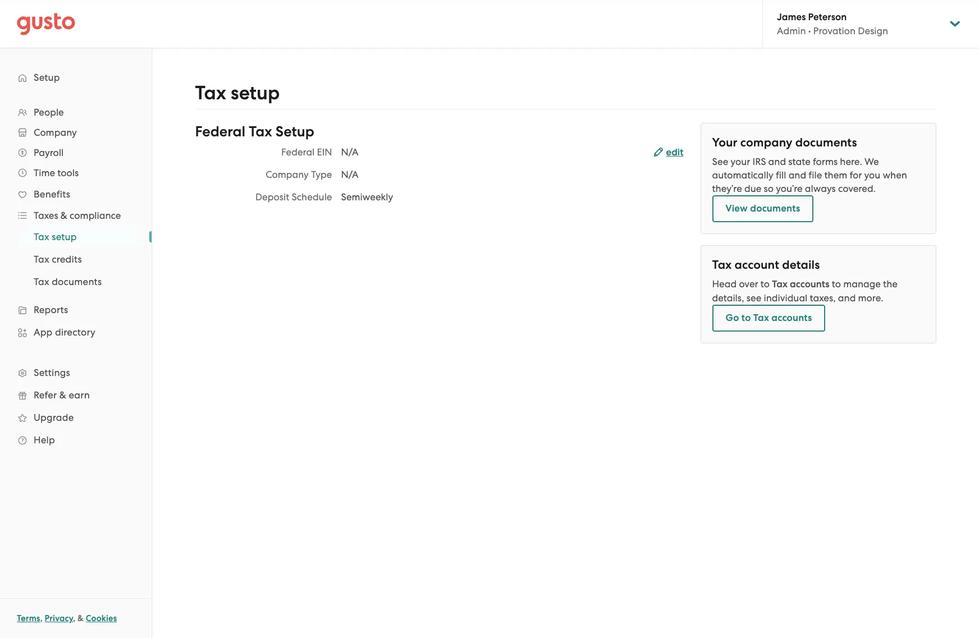 Task type: locate. For each thing, give the bounding box(es) containing it.
0 horizontal spatial ,
[[40, 614, 43, 624]]

&
[[61, 210, 67, 221], [59, 390, 66, 401], [78, 614, 84, 624]]

0 vertical spatial tax setup
[[195, 81, 280, 104]]

setup up federal ein
[[276, 123, 314, 140]]

reports
[[34, 304, 68, 316]]

, left "cookies"
[[73, 614, 75, 624]]

schedule
[[292, 191, 332, 203]]

1 vertical spatial and
[[789, 170, 806, 181]]

cookies
[[86, 614, 117, 624]]

list containing people
[[0, 102, 152, 451]]

ein
[[317, 147, 332, 158]]

see your irs and state forms here. we automatically fill and file them for you when they're due so you're always covered.
[[712, 156, 907, 194]]

refer
[[34, 390, 57, 401]]

documents down so
[[750, 203, 800, 214]]

tax inside 'button'
[[753, 312, 769, 324]]

setup inside gusto navigation element
[[52, 231, 77, 243]]

& right the taxes
[[61, 210, 67, 221]]

0 horizontal spatial tax setup
[[34, 231, 77, 243]]

see
[[747, 293, 762, 304]]

1 horizontal spatial ,
[[73, 614, 75, 624]]

automatically
[[712, 170, 774, 181]]

2 horizontal spatial to
[[832, 278, 841, 290]]

setup
[[231, 81, 280, 104], [52, 231, 77, 243]]

and down state
[[789, 170, 806, 181]]

& left "cookies"
[[78, 614, 84, 624]]

help link
[[11, 430, 140, 450]]

1 vertical spatial setup
[[276, 123, 314, 140]]

1 horizontal spatial to
[[761, 278, 770, 290]]

federal ein
[[281, 147, 332, 158]]

0 horizontal spatial setup
[[34, 72, 60, 83]]

company inside dropdown button
[[34, 127, 77, 138]]

gusto navigation element
[[0, 48, 152, 469]]

provation
[[813, 25, 856, 36]]

company button
[[11, 122, 140, 143]]

0 vertical spatial setup
[[34, 72, 60, 83]]

company down people at top left
[[34, 127, 77, 138]]

details
[[782, 258, 820, 272]]

1 n/a from the top
[[341, 147, 359, 158]]

tax setup up federal tax setup
[[195, 81, 280, 104]]

, left privacy
[[40, 614, 43, 624]]

and
[[768, 156, 786, 167], [789, 170, 806, 181], [838, 293, 856, 304]]

tax setup up tax credits
[[34, 231, 77, 243]]

view documents
[[726, 203, 800, 214]]

0 vertical spatial company
[[34, 127, 77, 138]]

2 list from the top
[[0, 226, 152, 293]]

1 vertical spatial federal
[[281, 147, 315, 158]]

documents
[[795, 135, 857, 150], [750, 203, 800, 214], [52, 276, 102, 287]]

to right over in the right top of the page
[[761, 278, 770, 290]]

0 horizontal spatial company
[[34, 127, 77, 138]]

federal
[[195, 123, 245, 140], [281, 147, 315, 158]]

•
[[808, 25, 811, 36]]

2 vertical spatial and
[[838, 293, 856, 304]]

to
[[761, 278, 770, 290], [832, 278, 841, 290], [742, 312, 751, 324]]

company for company
[[34, 127, 77, 138]]

,
[[40, 614, 43, 624], [73, 614, 75, 624]]

for
[[850, 170, 862, 181]]

accounts up taxes,
[[790, 278, 830, 290]]

and down manage
[[838, 293, 856, 304]]

payroll
[[34, 147, 64, 158]]

0 horizontal spatial setup
[[52, 231, 77, 243]]

1 horizontal spatial setup
[[231, 81, 280, 104]]

2 horizontal spatial and
[[838, 293, 856, 304]]

always
[[805, 183, 836, 194]]

0 vertical spatial setup
[[231, 81, 280, 104]]

accounts down individual
[[772, 312, 812, 324]]

1 vertical spatial accounts
[[772, 312, 812, 324]]

& inside refer & earn link
[[59, 390, 66, 401]]

0 horizontal spatial federal
[[195, 123, 245, 140]]

individual
[[764, 293, 808, 304]]

forms
[[813, 156, 838, 167]]

& for earn
[[59, 390, 66, 401]]

upgrade
[[34, 412, 74, 423]]

peterson
[[808, 11, 847, 23]]

& inside the taxes & compliance 'dropdown button'
[[61, 210, 67, 221]]

settings link
[[11, 363, 140, 383]]

1 vertical spatial &
[[59, 390, 66, 401]]

n/a right ein
[[341, 147, 359, 158]]

and up fill
[[768, 156, 786, 167]]

setup link
[[11, 67, 140, 88]]

company
[[741, 135, 793, 150]]

1 list from the top
[[0, 102, 152, 451]]

0 vertical spatial and
[[768, 156, 786, 167]]

go to tax accounts button
[[712, 305, 826, 332]]

1 horizontal spatial company
[[266, 169, 309, 180]]

setup up federal tax setup
[[231, 81, 280, 104]]

tools
[[57, 167, 79, 179]]

0 horizontal spatial to
[[742, 312, 751, 324]]

fill
[[776, 170, 786, 181]]

documents down "tax credits" link
[[52, 276, 102, 287]]

n/a
[[341, 147, 359, 158], [341, 169, 359, 180]]

tax
[[195, 81, 226, 104], [249, 123, 272, 140], [34, 231, 49, 243], [34, 254, 49, 265], [712, 258, 732, 272], [34, 276, 49, 287], [772, 278, 788, 290], [753, 312, 769, 324]]

head
[[712, 278, 737, 290]]

setup up credits at the left
[[52, 231, 77, 243]]

terms , privacy , & cookies
[[17, 614, 117, 624]]

to up taxes,
[[832, 278, 841, 290]]

setup
[[34, 72, 60, 83], [276, 123, 314, 140]]

documents up forms on the top right of the page
[[795, 135, 857, 150]]

your
[[712, 135, 738, 150]]

admin
[[777, 25, 806, 36]]

semiweekly
[[341, 191, 393, 203]]

documents inside view documents link
[[750, 203, 800, 214]]

company type
[[266, 169, 332, 180]]

n/a right the type
[[341, 169, 359, 180]]

them
[[825, 170, 847, 181]]

to right the go
[[742, 312, 751, 324]]

company
[[34, 127, 77, 138], [266, 169, 309, 180]]

to inside to manage the details, see individual taxes, and more.
[[832, 278, 841, 290]]

setup up people at top left
[[34, 72, 60, 83]]

refer & earn
[[34, 390, 90, 401]]

tax setup link
[[20, 227, 140, 247]]

0 vertical spatial documents
[[795, 135, 857, 150]]

2 vertical spatial documents
[[52, 276, 102, 287]]

2 vertical spatial &
[[78, 614, 84, 624]]

0 vertical spatial federal
[[195, 123, 245, 140]]

1 vertical spatial documents
[[750, 203, 800, 214]]

when
[[883, 170, 907, 181]]

federal for federal ein
[[281, 147, 315, 158]]

1 vertical spatial tax setup
[[34, 231, 77, 243]]

2 n/a from the top
[[341, 169, 359, 180]]

the
[[883, 278, 898, 290]]

1 horizontal spatial federal
[[281, 147, 315, 158]]

see
[[712, 156, 728, 167]]

documents for tax documents
[[52, 276, 102, 287]]

documents inside the tax documents link
[[52, 276, 102, 287]]

we
[[865, 156, 879, 167]]

company up deposit schedule
[[266, 169, 309, 180]]

0 vertical spatial n/a
[[341, 147, 359, 158]]

design
[[858, 25, 888, 36]]

1 vertical spatial setup
[[52, 231, 77, 243]]

accounts
[[790, 278, 830, 290], [772, 312, 812, 324]]

refer & earn link
[[11, 385, 140, 405]]

1 vertical spatial company
[[266, 169, 309, 180]]

list
[[0, 102, 152, 451], [0, 226, 152, 293]]

& left earn
[[59, 390, 66, 401]]

1 vertical spatial n/a
[[341, 169, 359, 180]]

tax documents
[[34, 276, 102, 287]]

0 vertical spatial &
[[61, 210, 67, 221]]



Task type: vqa. For each thing, say whether or not it's contained in the screenshot.
SUGGEST
no



Task type: describe. For each thing, give the bounding box(es) containing it.
and inside to manage the details, see individual taxes, and more.
[[838, 293, 856, 304]]

irs
[[753, 156, 766, 167]]

1 horizontal spatial and
[[789, 170, 806, 181]]

go to tax accounts
[[726, 312, 812, 324]]

& for compliance
[[61, 210, 67, 221]]

they're
[[712, 183, 742, 194]]

reports link
[[11, 300, 140, 320]]

file
[[809, 170, 822, 181]]

tax credits link
[[20, 249, 140, 270]]

deposit schedule
[[255, 191, 332, 203]]

james peterson admin • provation design
[[777, 11, 888, 36]]

view documents link
[[712, 195, 814, 222]]

your
[[731, 156, 750, 167]]

details,
[[712, 293, 744, 304]]

time tools
[[34, 167, 79, 179]]

over
[[739, 278, 758, 290]]

to manage the details, see individual taxes, and more.
[[712, 278, 898, 304]]

app directory link
[[11, 322, 140, 342]]

2 , from the left
[[73, 614, 75, 624]]

go
[[726, 312, 739, 324]]

n/a for federal ein
[[341, 147, 359, 158]]

to inside head over to tax accounts
[[761, 278, 770, 290]]

terms
[[17, 614, 40, 624]]

federal for federal tax setup
[[195, 123, 245, 140]]

time
[[34, 167, 55, 179]]

you
[[864, 170, 881, 181]]

home image
[[17, 13, 75, 35]]

0 vertical spatial accounts
[[790, 278, 830, 290]]

list containing tax setup
[[0, 226, 152, 293]]

upgrade link
[[11, 408, 140, 428]]

cookies button
[[86, 612, 117, 625]]

time tools button
[[11, 163, 140, 183]]

privacy
[[45, 614, 73, 624]]

privacy link
[[45, 614, 73, 624]]

taxes & compliance
[[34, 210, 121, 221]]

you're
[[776, 183, 803, 194]]

federal tax setup
[[195, 123, 314, 140]]

0 horizontal spatial and
[[768, 156, 786, 167]]

more.
[[858, 293, 884, 304]]

tax account details
[[712, 258, 820, 272]]

app
[[34, 327, 53, 338]]

settings
[[34, 367, 70, 378]]

your company documents
[[712, 135, 857, 150]]

credits
[[52, 254, 82, 265]]

payroll button
[[11, 143, 140, 163]]

people button
[[11, 102, 140, 122]]

tax setup inside gusto navigation element
[[34, 231, 77, 243]]

app directory
[[34, 327, 95, 338]]

taxes
[[34, 210, 58, 221]]

earn
[[69, 390, 90, 401]]

directory
[[55, 327, 95, 338]]

people
[[34, 107, 64, 118]]

deposit
[[255, 191, 289, 203]]

setup inside gusto navigation element
[[34, 72, 60, 83]]

benefits link
[[11, 184, 140, 204]]

edit button
[[654, 146, 684, 159]]

account
[[735, 258, 779, 272]]

accounts inside 'button'
[[772, 312, 812, 324]]

type
[[311, 169, 332, 180]]

benefits
[[34, 189, 70, 200]]

help
[[34, 435, 55, 446]]

covered.
[[838, 183, 876, 194]]

edit
[[666, 147, 684, 158]]

documents for view documents
[[750, 203, 800, 214]]

state
[[788, 156, 811, 167]]

1 , from the left
[[40, 614, 43, 624]]

tax documents link
[[20, 272, 140, 292]]

1 horizontal spatial setup
[[276, 123, 314, 140]]

tax credits
[[34, 254, 82, 265]]

company for company type
[[266, 169, 309, 180]]

n/a for company type
[[341, 169, 359, 180]]

compliance
[[70, 210, 121, 221]]

taxes & compliance button
[[11, 205, 140, 226]]

manage
[[843, 278, 881, 290]]

due
[[745, 183, 762, 194]]

james
[[777, 11, 806, 23]]

terms link
[[17, 614, 40, 624]]

so
[[764, 183, 774, 194]]

to inside 'button'
[[742, 312, 751, 324]]

1 horizontal spatial tax setup
[[195, 81, 280, 104]]

view
[[726, 203, 748, 214]]

head over to tax accounts
[[712, 278, 830, 290]]

taxes,
[[810, 293, 836, 304]]



